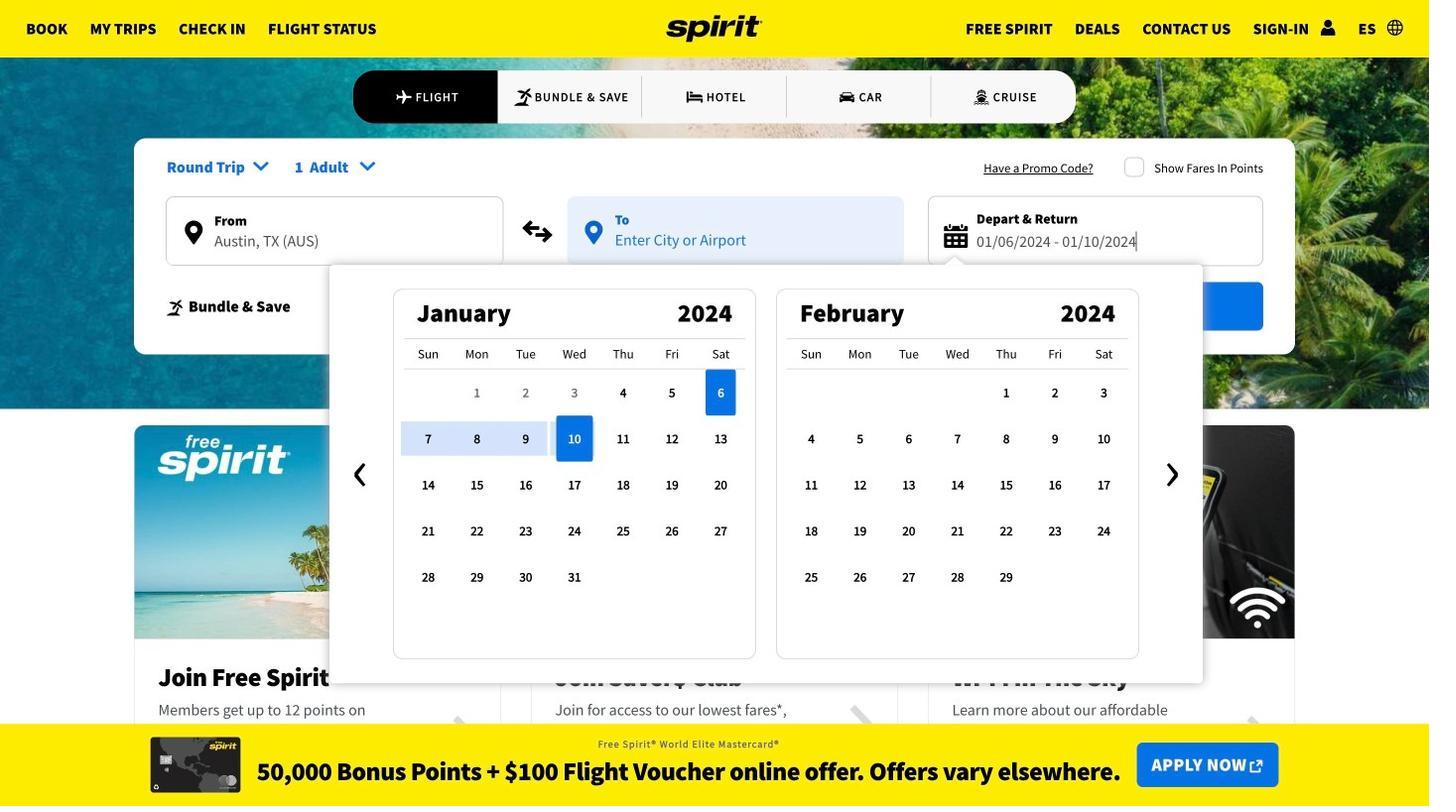 Task type: vqa. For each thing, say whether or not it's contained in the screenshot.
savers_club_image
yes



Task type: describe. For each thing, give the bounding box(es) containing it.
logo image
[[667, 0, 763, 58]]

global image
[[1387, 19, 1403, 35]]

3 weekday element from the left
[[502, 339, 550, 370]]

map marker alt image for enter city or airport text field to the right
[[585, 221, 603, 245]]

flight icon image
[[394, 87, 413, 107]]

1 weekday element from the left
[[404, 339, 453, 370]]

7 weekday element from the left
[[697, 339, 745, 370]]

free_spirit_image image
[[134, 415, 501, 650]]

calendar image
[[944, 224, 968, 248]]

user image
[[1320, 19, 1336, 35]]

0 horizontal spatial enter city or airport text field
[[167, 231, 503, 265]]

hotel icon image
[[685, 87, 705, 107]]

bundle and save icon image
[[166, 299, 185, 317]]

2 grid from the left
[[787, 339, 1129, 601]]

1 grid from the left
[[404, 339, 745, 601]]

external links may not meet accessibility requirements. image
[[1250, 761, 1263, 774]]

wifi image image
[[929, 415, 1295, 650]]

10 weekday element from the left
[[885, 339, 933, 370]]

1 horizontal spatial enter city or airport text field
[[567, 230, 904, 264]]



Task type: locate. For each thing, give the bounding box(es) containing it.
14 weekday element from the left
[[1080, 339, 1129, 370]]

4 weekday element from the left
[[550, 339, 599, 370]]

map marker alt image for enter city or airport text field to the left
[[185, 221, 203, 245]]

2 map marker alt image from the left
[[585, 221, 603, 245]]

cruise icon image
[[972, 87, 991, 107]]

12 weekday element from the left
[[982, 339, 1031, 370]]

map marker alt image
[[185, 221, 203, 245], [585, 221, 603, 245]]

map marker alt image up bundle and save icon
[[185, 221, 203, 245]]

world elite image
[[151, 738, 241, 794]]

grid
[[404, 339, 745, 601], [787, 339, 1129, 601]]

1 map marker alt image from the left
[[185, 221, 203, 245]]

swap airports image
[[522, 216, 553, 248]]

savers_club_image image
[[532, 415, 897, 650]]

Enter City or Airport text field
[[567, 230, 904, 264], [167, 231, 503, 265]]

1 horizontal spatial grid
[[787, 339, 1129, 601]]

11 weekday element from the left
[[933, 339, 982, 370]]

car icon image
[[837, 87, 857, 107]]

map marker alt image right swap airports icon
[[585, 221, 603, 245]]

1 horizontal spatial map marker alt image
[[585, 221, 603, 245]]

weekday element
[[404, 339, 453, 370], [453, 339, 502, 370], [502, 339, 550, 370], [550, 339, 599, 370], [599, 339, 648, 370], [648, 339, 697, 370], [697, 339, 745, 370], [787, 339, 836, 370], [836, 339, 885, 370], [885, 339, 933, 370], [933, 339, 982, 370], [982, 339, 1031, 370], [1031, 339, 1080, 370], [1080, 339, 1129, 370]]

8 weekday element from the left
[[787, 339, 836, 370]]

vacation icon image
[[513, 87, 533, 107]]

dates field
[[977, 229, 1247, 254]]

9 weekday element from the left
[[836, 339, 885, 370]]

2 weekday element from the left
[[453, 339, 502, 370]]

6 weekday element from the left
[[648, 339, 697, 370]]

13 weekday element from the left
[[1031, 339, 1080, 370]]

0 horizontal spatial grid
[[404, 339, 745, 601]]

cell
[[404, 370, 453, 416], [697, 370, 745, 416], [787, 370, 836, 416], [550, 416, 599, 462]]

0 horizontal spatial map marker alt image
[[185, 221, 203, 245]]

5 weekday element from the left
[[599, 339, 648, 370]]



